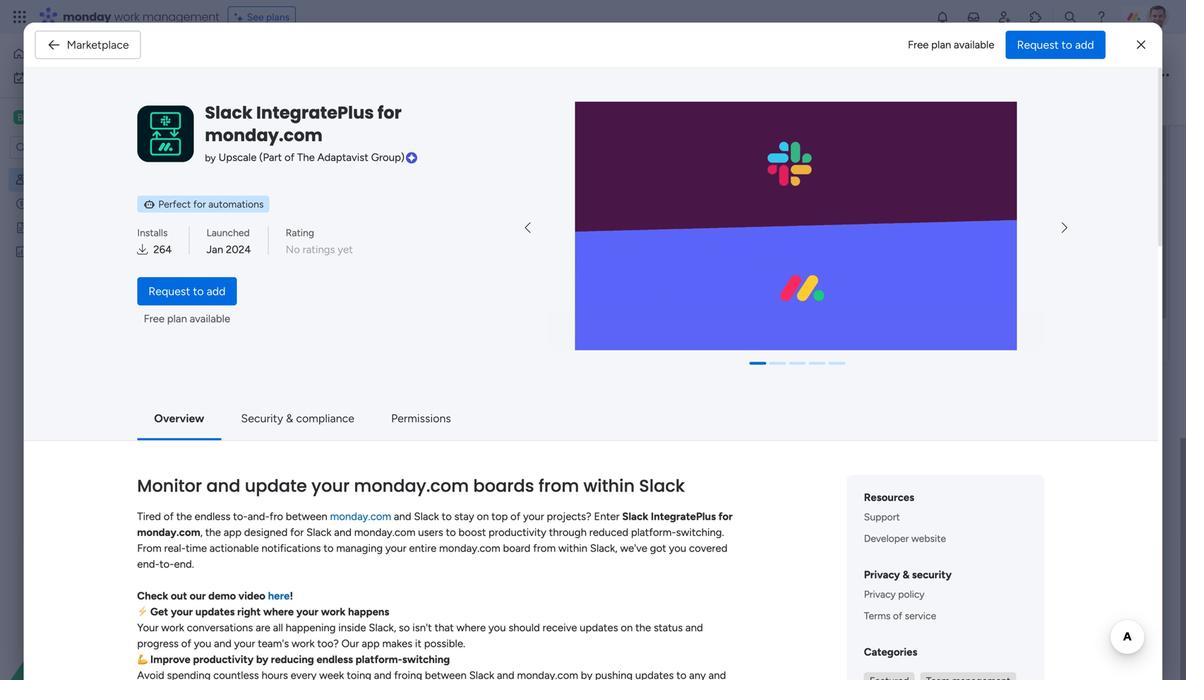 Task type: vqa. For each thing, say whether or not it's contained in the screenshot.
Security & compliance
yes



Task type: locate. For each thing, give the bounding box(es) containing it.
overview button
[[512, 100, 586, 123], [143, 405, 216, 433]]

0 horizontal spatial integrateplus
[[256, 101, 374, 125]]

request to add button
[[1006, 31, 1106, 59], [137, 277, 237, 306]]

, the app designed for slack and monday.com users to boost productivity through reduced platform-switching. from real-time actionable notifications to managing your entire monday.com board from within slack, we've got you covered end-to-end.
[[137, 526, 728, 571]]

within down through
[[559, 542, 588, 555]]

slack integrateplus for monday.com up entire
[[137, 511, 733, 539]]

0 horizontal spatial add
[[207, 285, 226, 298]]

doyle
[[307, 240, 332, 252]]

0 vertical spatial integrateplus
[[256, 101, 374, 125]]

contacts
[[253, 45, 354, 76], [297, 158, 356, 176]]

real-
[[164, 542, 186, 555]]

our
[[372, 156, 387, 168], [190, 590, 206, 603]]

within inside , the app designed for slack and monday.com users to boost productivity through reduced platform-switching. from real-time actionable notifications to managing your entire monday.com board from within slack, we've got you covered end-to-end.
[[559, 542, 588, 555]]

you down the conversations
[[194, 638, 212, 650]]

1 horizontal spatial levy
[[562, 67, 590, 85]]

💪
[[137, 654, 148, 666]]

1 vertical spatial request
[[149, 285, 190, 298]]

select product image
[[13, 10, 27, 24]]

your right 'top'
[[524, 511, 545, 523]]

2 vertical spatial the
[[636, 622, 652, 635]]

from up projects?
[[539, 475, 580, 498]]

1 horizontal spatial request to add
[[1018, 38, 1095, 52]]

0 horizontal spatial app
[[224, 526, 242, 539]]

,
[[200, 526, 203, 539]]

for right perfect
[[193, 198, 206, 210]]

help
[[1127, 644, 1152, 659]]

from right board
[[534, 542, 556, 555]]

& up 'policy'
[[903, 569, 910, 582]]

1 horizontal spatial app
[[362, 638, 380, 650]]

1 horizontal spatial slack,
[[590, 542, 618, 555]]

1 horizontal spatial updates
[[580, 622, 619, 635]]

installs
[[137, 227, 168, 239]]

slack integrateplus for monday.com
[[205, 101, 402, 147], [137, 511, 733, 539]]

overview for the bottom overview "button"
[[154, 412, 204, 425]]

terry turtle image down help "icon"
[[1103, 66, 1121, 85]]

1 horizontal spatial &
[[903, 569, 910, 582]]

1 vertical spatial productivity
[[193, 654, 254, 666]]

the
[[176, 511, 192, 523], [205, 526, 221, 539], [636, 622, 652, 635]]

2 horizontal spatial you
[[669, 542, 687, 555]]

enter
[[594, 511, 620, 523]]

1 horizontal spatial overview button
[[512, 100, 586, 123]]

platform- up got at the bottom of page
[[632, 526, 677, 539]]

the right ,
[[205, 526, 221, 539]]

boards
[[474, 475, 535, 498]]

security
[[913, 569, 952, 582]]

to- inside , the app designed for slack and monday.com users to boost productivity through reduced platform-switching. from real-time actionable notifications to managing your entire monday.com board from within slack, we've got you covered end-to-end.
[[160, 558, 174, 571]]

of up improve
[[181, 638, 191, 650]]

where down here link
[[263, 606, 294, 619]]

our right try
[[372, 156, 387, 168]]

1 horizontal spatial the
[[205, 526, 221, 539]]

0 horizontal spatial productivity
[[193, 654, 254, 666]]

0 vertical spatial levy
[[562, 67, 590, 85]]

help image
[[1095, 10, 1109, 24]]

list box
[[0, 165, 180, 455]]

the up real-
[[176, 511, 192, 523]]

privacy up 'policy'
[[865, 569, 901, 582]]

privacy up terms on the right
[[865, 589, 896, 601]]

time
[[186, 542, 207, 555]]

1 horizontal spatial plan
[[932, 38, 952, 51]]

all
[[273, 622, 283, 635]]

0 horizontal spatial endless
[[195, 511, 231, 523]]

integrateplus
[[256, 101, 374, 125], [651, 511, 716, 523]]

productivity down the conversations
[[193, 654, 254, 666]]

it
[[415, 638, 422, 650]]

our right out
[[190, 590, 206, 603]]

of inside check out our demo video here ! ⚡️ get your updates right where your work happens your work conversations are all happening inside slack, so isn't that where you should receive updates on the status and progress of you and your team's work too? our app makes it possible. 💪 improve productivity by reducing endless platform-switching
[[181, 638, 191, 650]]

by down team's
[[256, 654, 269, 666]]

add
[[1076, 38, 1095, 52], [207, 285, 226, 298]]

for up notifications in the left of the page
[[290, 526, 304, 539]]

your up happening
[[297, 606, 319, 619]]

switching.
[[677, 526, 725, 539]]

264
[[154, 244, 172, 256]]

within up enter
[[584, 475, 635, 498]]

terry turtle image
[[1147, 6, 1170, 28], [1103, 66, 1121, 85]]

1 vertical spatial by
[[256, 654, 269, 666]]

everyone at beyond imagination image
[[1116, 66, 1135, 85]]

security
[[241, 412, 283, 425]]

1 vertical spatial where
[[457, 622, 486, 635]]

slack, down happens
[[369, 622, 397, 635]]

2024
[[226, 244, 251, 256]]

public dashboard image
[[15, 245, 28, 259]]

of
[[285, 151, 295, 164], [164, 511, 174, 523], [511, 511, 521, 523], [894, 610, 903, 622], [181, 638, 191, 650]]

1 horizontal spatial add
[[1076, 38, 1095, 52]]

slack down 'between'
[[307, 526, 332, 539]]

see
[[247, 11, 264, 23]]

1 horizontal spatial free plan available
[[909, 38, 995, 51]]

1 vertical spatial our
[[190, 590, 206, 603]]

phoenix
[[510, 67, 559, 85], [267, 214, 302, 226]]

request for request to add button to the left
[[149, 285, 190, 298]]

to-
[[233, 511, 248, 523], [160, 558, 174, 571]]

plans
[[266, 11, 290, 23]]

marketplace arrow left image
[[525, 223, 531, 234]]

and right status on the bottom right
[[686, 622, 704, 635]]

and inside , the app designed for slack and monday.com users to boost productivity through reduced platform-switching. from real-time actionable notifications to managing your entire monday.com board from within slack, we've got you covered end-to-end.
[[334, 526, 352, 539]]

slack integrateplus for monday.com up by upscale (part of the adaptavist group)
[[205, 101, 402, 147]]

work down happening
[[292, 638, 315, 650]]

request to add down 'search everything' 'image'
[[1018, 38, 1095, 52]]

help button
[[1115, 640, 1164, 663]]

by left 'upscale' on the left top of the page
[[205, 152, 216, 164]]

0 horizontal spatial platform-
[[356, 654, 403, 666]]

option
[[0, 167, 180, 170]]

1 horizontal spatial request
[[1018, 38, 1060, 52]]

slack, inside check out our demo video here ! ⚡️ get your updates right where your work happens your work conversations are all happening inside slack, so isn't that where you should receive updates on the status and progress of you and your team's work too? our app makes it possible. 💪 improve productivity by reducing endless platform-switching
[[369, 622, 397, 635]]

ratings
[[303, 244, 335, 256]]

0 vertical spatial plan
[[932, 38, 952, 51]]

request down the 264
[[149, 285, 190, 298]]

1 horizontal spatial you
[[489, 622, 506, 635]]

0 horizontal spatial overview
[[154, 412, 204, 425]]

your
[[312, 475, 350, 498], [524, 511, 545, 523], [386, 542, 407, 555], [171, 606, 193, 619], [297, 606, 319, 619], [234, 638, 255, 650]]

add down 'search everything' 'image'
[[1076, 38, 1095, 52]]

0 horizontal spatial the
[[176, 511, 192, 523]]

v2 download image
[[137, 242, 148, 258]]

free
[[909, 38, 929, 51], [144, 313, 165, 325]]

management
[[143, 9, 220, 25]]

my contacts
[[215, 45, 354, 76]]

overview
[[533, 105, 575, 117], [154, 412, 204, 425]]

madison
[[267, 240, 304, 252]]

on left 'top'
[[477, 511, 489, 523]]

v2 search image
[[320, 123, 331, 139]]

0 vertical spatial platform-
[[632, 526, 677, 539]]

for up switching.
[[719, 511, 733, 523]]

monday.com up managing
[[330, 511, 392, 523]]

platform-
[[632, 526, 677, 539], [356, 654, 403, 666]]

& right security
[[286, 412, 293, 425]]

0 vertical spatial privacy
[[865, 569, 901, 582]]

request to add button down the 264
[[137, 277, 237, 306]]

app up actionable
[[224, 526, 242, 539]]

perfect for automations
[[158, 198, 264, 210]]

to- down real-
[[160, 558, 174, 571]]

monday.com link
[[328, 511, 392, 523]]

app right our
[[362, 638, 380, 650]]

on
[[477, 511, 489, 523], [621, 622, 633, 635]]

0 horizontal spatial terry turtle image
[[1103, 66, 1121, 85]]

your inside , the app designed for slack and monday.com users to boost productivity through reduced platform-switching. from real-time actionable notifications to managing your entire monday.com board from within slack, we've got you covered end-to-end.
[[386, 542, 407, 555]]

add for rightmost request to add button
[[1076, 38, 1095, 52]]

of right terms on the right
[[894, 610, 903, 622]]

1 privacy from the top
[[865, 569, 901, 582]]

workspace image
[[13, 110, 28, 125]]

by upscale (part of the adaptavist group)
[[205, 151, 405, 164]]

1 horizontal spatial on
[[621, 622, 633, 635]]

request
[[1018, 38, 1060, 52], [149, 285, 190, 298]]

request down monday marketplace icon
[[1018, 38, 1060, 52]]

& inside security & compliance button
[[286, 412, 293, 425]]

1 vertical spatial from
[[534, 542, 556, 555]]

privacy
[[865, 569, 901, 582], [865, 589, 896, 601]]

slack up switching.
[[640, 475, 685, 498]]

overview for overview "button" to the top
[[533, 105, 575, 117]]

your left entire
[[386, 542, 407, 555]]

public board image
[[15, 221, 28, 235]]

1 vertical spatial slack integrateplus for monday.com
[[137, 511, 733, 539]]

home
[[31, 48, 58, 60]]

0 horizontal spatial &
[[286, 412, 293, 425]]

levy
[[562, 67, 590, 85], [304, 214, 325, 226]]

1 horizontal spatial phoenix
[[510, 67, 559, 85]]

& for security
[[286, 412, 293, 425]]

you inside , the app designed for slack and monday.com users to boost productivity through reduced platform-switching. from real-time actionable notifications to managing your entire monday.com board from within slack, we've got you covered end-to-end.
[[669, 542, 687, 555]]

&
[[286, 412, 293, 425], [903, 569, 910, 582]]

endless up ,
[[195, 511, 231, 523]]

0 vertical spatial request to add button
[[1006, 31, 1106, 59]]

1 vertical spatial privacy
[[865, 589, 896, 601]]

integrateplus up switching.
[[651, 511, 716, 523]]

tired
[[137, 511, 161, 523]]

0 horizontal spatial overview button
[[143, 405, 216, 433]]

0 vertical spatial request
[[1018, 38, 1060, 52]]

on left status on the bottom right
[[621, 622, 633, 635]]

for
[[378, 101, 402, 125], [193, 198, 206, 210], [719, 511, 733, 523], [290, 526, 304, 539]]

available down update feed 'icon'
[[955, 38, 995, 51]]

contacts inside field
[[297, 158, 356, 176]]

0 vertical spatial overview
[[533, 105, 575, 117]]

add view image
[[1156, 106, 1162, 116]]

0 vertical spatial app
[[224, 526, 242, 539]]

platform- down makes
[[356, 654, 403, 666]]

1 vertical spatial you
[[489, 622, 506, 635]]

monday.com up (part
[[205, 124, 323, 147]]

slack, down reduced
[[590, 542, 618, 555]]

0 vertical spatial &
[[286, 412, 293, 425]]

our inside check out our demo video here ! ⚡️ get your updates right where your work happens your work conversations are all happening inside slack, so isn't that where you should receive updates on the status and progress of you and your team's work too? our app makes it possible. 💪 improve productivity by reducing endless platform-switching
[[190, 590, 206, 603]]

and left update
[[207, 475, 241, 498]]

policy
[[899, 589, 925, 601]]

rating no ratings yet
[[286, 227, 353, 256]]

0 horizontal spatial by
[[205, 152, 216, 164]]

Phoenix Levy field
[[507, 67, 1095, 85]]

your up 'between'
[[312, 475, 350, 498]]

1 vertical spatial updates
[[580, 622, 619, 635]]

0 horizontal spatial our
[[190, 590, 206, 603]]

home option
[[8, 42, 172, 65]]

search everything image
[[1064, 10, 1078, 24]]

monday
[[63, 9, 111, 25]]

1 horizontal spatial to-
[[233, 511, 248, 523]]

video
[[239, 590, 266, 603]]

0 horizontal spatial on
[[477, 511, 489, 523]]

boost
[[459, 526, 486, 539]]

0 vertical spatial contacts
[[253, 45, 354, 76]]

1 vertical spatial levy
[[304, 214, 325, 226]]

app logo image
[[137, 105, 194, 162]]

productivity inside check out our demo video here ! ⚡️ get your updates right where your work happens your work conversations are all happening inside slack, so isn't that where you should receive updates on the status and progress of you and your team's work too? our app makes it possible. 💪 improve productivity by reducing endless platform-switching
[[193, 654, 254, 666]]

2 privacy from the top
[[865, 589, 896, 601]]

app inside check out our demo video here ! ⚡️ get your updates right where your work happens your work conversations are all happening inside slack, so isn't that where you should receive updates on the status and progress of you and your team's work too? our app makes it possible. 💪 improve productivity by reducing endless platform-switching
[[362, 638, 380, 650]]

0 horizontal spatial levy
[[304, 214, 325, 226]]

work down get
[[161, 622, 184, 635]]

0 vertical spatial by
[[205, 152, 216, 164]]

0 vertical spatial endless
[[195, 511, 231, 523]]

1 vertical spatial plan
[[167, 313, 187, 325]]

inside
[[339, 622, 366, 635]]

1 vertical spatial request to add
[[149, 285, 226, 298]]

by inside check out our demo video here ! ⚡️ get your updates right where your work happens your work conversations are all happening inside slack, so isn't that where you should receive updates on the status and progress of you and your team's work too? our app makes it possible. 💪 improve productivity by reducing endless platform-switching
[[256, 654, 269, 666]]

where
[[263, 606, 294, 619], [457, 622, 486, 635]]

0 vertical spatial phoenix levy
[[510, 67, 590, 85]]

1 vertical spatial to-
[[160, 558, 174, 571]]

monitor
[[137, 475, 202, 498]]

0 horizontal spatial available
[[190, 313, 230, 325]]

1 horizontal spatial phoenix levy
[[510, 67, 590, 85]]

updates up the conversations
[[196, 606, 235, 619]]

add down "jan"
[[207, 285, 226, 298]]

0 horizontal spatial free plan available
[[144, 313, 230, 325]]

1 horizontal spatial available
[[955, 38, 995, 51]]

available down "jan"
[[190, 313, 230, 325]]

slack right enter
[[623, 511, 649, 523]]

1 horizontal spatial by
[[256, 654, 269, 666]]

you left should
[[489, 622, 506, 635]]

terry turtle image right help "icon"
[[1147, 6, 1170, 28]]

work right monday
[[114, 9, 140, 25]]

madison doyle
[[267, 240, 332, 252]]

from inside , the app designed for slack and monday.com users to boost productivity through reduced platform-switching. from real-time actionable notifications to managing your entire monday.com board from within slack, we've got you covered end-to-end.
[[534, 542, 556, 555]]

phoenix inside phoenix levy field
[[510, 67, 559, 85]]

phoenix levy
[[510, 67, 590, 85], [267, 214, 325, 226]]

1 horizontal spatial endless
[[317, 654, 353, 666]]

your down out
[[171, 606, 193, 619]]

notifications image
[[936, 10, 950, 24]]

and-
[[248, 511, 270, 523]]

1 vertical spatial &
[[903, 569, 910, 582]]

by
[[205, 152, 216, 164], [256, 654, 269, 666]]

here
[[268, 590, 290, 603]]

1 vertical spatial app
[[362, 638, 380, 650]]

where right that
[[457, 622, 486, 635]]

to- up designed
[[233, 511, 248, 523]]

0 horizontal spatial request
[[149, 285, 190, 298]]

adaptavist
[[318, 151, 369, 164]]

app
[[224, 526, 242, 539], [362, 638, 380, 650]]

you right got at the bottom of page
[[669, 542, 687, 555]]

productivity up board
[[489, 526, 547, 539]]

0 horizontal spatial slack,
[[369, 622, 397, 635]]

the left status on the bottom right
[[636, 622, 652, 635]]

⚡️
[[137, 606, 148, 619]]

1 vertical spatial request to add button
[[137, 277, 237, 306]]

& inside privacy & security privacy policy
[[903, 569, 910, 582]]

updates right receive
[[580, 622, 619, 635]]

too?
[[317, 638, 339, 650]]

1 vertical spatial overview
[[154, 412, 204, 425]]

your left team's
[[234, 638, 255, 650]]

automations
[[209, 198, 264, 210]]

request to add down the 264
[[149, 285, 226, 298]]

1 horizontal spatial our
[[372, 156, 387, 168]]

and down the monday.com link
[[334, 526, 352, 539]]

free plan available
[[909, 38, 995, 51], [144, 313, 230, 325]]

invite members image
[[998, 10, 1012, 24]]

monday.com
[[205, 124, 323, 147], [354, 475, 469, 498], [330, 511, 392, 523], [137, 526, 200, 539], [355, 526, 416, 539], [439, 542, 501, 555]]

0 vertical spatial slack integrateplus for monday.com
[[205, 101, 402, 147]]

update
[[245, 475, 307, 498]]

1 horizontal spatial platform-
[[632, 526, 677, 539]]

0 vertical spatial productivity
[[489, 526, 547, 539]]

1 vertical spatial add
[[207, 285, 226, 298]]

1 vertical spatial free
[[144, 313, 165, 325]]

0 vertical spatial on
[[477, 511, 489, 523]]

0 horizontal spatial request to add
[[149, 285, 226, 298]]

0 vertical spatial free
[[909, 38, 929, 51]]

request to add button down 'search everything' 'image'
[[1006, 31, 1106, 59]]

1 vertical spatial phoenix levy
[[267, 214, 325, 226]]

integrateplus up "angle down" icon
[[256, 101, 374, 125]]

dapulse x slim image
[[1138, 36, 1146, 53]]

0 vertical spatial the
[[176, 511, 192, 523]]

endless down too?
[[317, 654, 353, 666]]

1 horizontal spatial productivity
[[489, 526, 547, 539]]



Task type: describe. For each thing, give the bounding box(es) containing it.
are
[[256, 622, 271, 635]]

permissions button
[[380, 405, 463, 433]]

app inside , the app designed for slack and monday.com users to boost productivity through reduced platform-switching. from real-time actionable notifications to managing your entire monday.com board from within slack, we've got you covered end-to-end.
[[224, 526, 242, 539]]

of right the "tired"
[[164, 511, 174, 523]]

new
[[220, 125, 240, 137]]

my
[[215, 45, 247, 76]]

1 vertical spatial integrateplus
[[651, 511, 716, 523]]

stay
[[455, 511, 475, 523]]

designed
[[244, 526, 288, 539]]

add to favorites image
[[388, 53, 402, 67]]

reducing
[[271, 654, 314, 666]]

& for privacy
[[903, 569, 910, 582]]

check out our demo video here ! ⚡️ get your updates right where your work happens your work conversations are all happening inside slack, so isn't that where you should receive updates on the status and progress of you and your team's work too? our app makes it possible. 💪 improve productivity by reducing endless platform-switching
[[137, 590, 704, 666]]

makes
[[383, 638, 413, 650]]

0 vertical spatial to-
[[233, 511, 248, 523]]

marketplace button
[[35, 31, 141, 59]]

developer
[[865, 533, 910, 545]]

board
[[503, 542, 531, 555]]

monday.com down boost
[[439, 542, 501, 555]]

1 horizontal spatial request to add button
[[1006, 31, 1106, 59]]

right
[[237, 606, 261, 619]]

resources
[[865, 492, 915, 504]]

see plans
[[247, 11, 290, 23]]

home link
[[8, 42, 172, 65]]

projects?
[[547, 511, 592, 523]]

(part
[[259, 151, 282, 164]]

0 horizontal spatial phoenix levy
[[267, 214, 325, 226]]

0 vertical spatial updates
[[196, 606, 235, 619]]

happens
[[348, 606, 390, 619]]

by inside by upscale (part of the adaptavist group)
[[205, 152, 216, 164]]

through
[[549, 526, 587, 539]]

entire
[[409, 542, 437, 555]]

new contact
[[220, 125, 277, 137]]

privacy & security privacy policy
[[865, 569, 952, 601]]

platform- inside , the app designed for slack and monday.com users to boost productivity through reduced platform-switching. from real-time actionable notifications to managing your entire monday.com board from within slack, we've got you covered end-to-end.
[[632, 526, 677, 539]]

contact
[[243, 125, 277, 137]]

try
[[355, 156, 370, 168]]

primary
[[243, 158, 293, 176]]

monday marketplace image
[[1029, 10, 1044, 24]]

end.
[[174, 558, 194, 571]]

conversations
[[187, 622, 253, 635]]

new contact button
[[214, 119, 283, 142]]

platform- inside check out our demo video here ! ⚡️ get your updates right where your work happens your work conversations are all happening inside slack, so isn't that where you should receive updates on the status and progress of you and your team's work too? our app makes it possible. 💪 improve productivity by reducing endless platform-switching
[[356, 654, 403, 666]]

monday.com up real-
[[137, 526, 200, 539]]

launched
[[207, 227, 250, 239]]

terms of service
[[865, 610, 937, 622]]

integrations
[[416, 156, 472, 168]]

b button
[[10, 105, 138, 129]]

1 vertical spatial phoenix
[[267, 214, 302, 226]]

0 horizontal spatial request to add button
[[137, 277, 237, 306]]

update feed image
[[967, 10, 981, 24]]

jan
[[207, 244, 223, 256]]

1 vertical spatial available
[[190, 313, 230, 325]]

monitor and update your monday.com boards from within slack
[[137, 475, 685, 498]]

slack up 'upscale' on the left top of the page
[[205, 101, 253, 125]]

top
[[492, 511, 508, 523]]

perfect for automations element
[[137, 196, 270, 213]]

here link
[[268, 590, 290, 603]]

0 vertical spatial our
[[372, 156, 387, 168]]

angle down image
[[290, 125, 297, 136]]

permissions
[[391, 412, 451, 425]]

lottie animation element
[[0, 538, 180, 680]]

see plans button
[[228, 6, 296, 28]]

should
[[509, 622, 540, 635]]

0 vertical spatial free plan available
[[909, 38, 995, 51]]

b
[[17, 111, 24, 123]]

1 vertical spatial terry turtle image
[[1103, 66, 1121, 85]]

slack up users
[[414, 511, 439, 523]]

service
[[905, 610, 937, 622]]

our
[[342, 638, 359, 650]]

the inside , the app designed for slack and monday.com users to boost productivity through reduced platform-switching. from real-time actionable notifications to managing your entire monday.com board from within slack, we've got you covered end-to-end.
[[205, 526, 221, 539]]

2 vertical spatial you
[[194, 638, 212, 650]]

on inside check out our demo video here ! ⚡️ get your updates right where your work happens your work conversations are all happening inside slack, so isn't that where you should receive updates on the status and progress of you and your team's work too? our app makes it possible. 💪 improve productivity by reducing endless platform-switching
[[621, 622, 633, 635]]

terms
[[865, 610, 891, 622]]

progress
[[137, 638, 179, 650]]

!
[[290, 590, 293, 603]]

Primary Contacts field
[[240, 158, 360, 177]]

and down monitor and update your monday.com boards from within slack
[[394, 511, 412, 523]]

contacts for primary contacts
[[297, 158, 356, 176]]

the
[[297, 151, 315, 164]]

1 horizontal spatial where
[[457, 622, 486, 635]]

endless inside check out our demo video here ! ⚡️ get your updates right where your work happens your work conversations are all happening inside slack, so isn't that where you should receive updates on the status and progress of you and your team's work too? our app makes it possible. 💪 improve productivity by reducing endless platform-switching
[[317, 654, 353, 666]]

My Contacts field
[[211, 45, 358, 76]]

0 vertical spatial overview button
[[512, 100, 586, 123]]

0 horizontal spatial plan
[[167, 313, 187, 325]]

covered
[[690, 542, 728, 555]]

receive
[[543, 622, 578, 635]]

from
[[137, 542, 162, 555]]

and down the conversations
[[214, 638, 232, 650]]

status
[[654, 622, 683, 635]]

levy inside field
[[562, 67, 590, 85]]

rating
[[286, 227, 314, 239]]

yet
[[338, 244, 353, 256]]

work up inside
[[321, 606, 346, 619]]

isn't
[[413, 622, 432, 635]]

lottie animation image
[[0, 538, 180, 680]]

for up group)
[[378, 101, 402, 125]]

1 vertical spatial overview button
[[143, 405, 216, 433]]

launched jan 2024
[[207, 227, 251, 256]]

0 vertical spatial from
[[539, 475, 580, 498]]

monday work management
[[63, 9, 220, 25]]

upscale
[[219, 151, 257, 164]]

we've
[[621, 542, 648, 555]]

of right 'top'
[[511, 511, 521, 523]]

that
[[435, 622, 454, 635]]

managing
[[336, 542, 383, 555]]

no
[[286, 244, 300, 256]]

0 vertical spatial terry turtle image
[[1147, 6, 1170, 28]]

reduced
[[590, 526, 629, 539]]

the inside check out our demo video here ! ⚡️ get your updates right where your work happens your work conversations are all happening inside slack, so isn't that where you should receive updates on the status and progress of you and your team's work too? our app makes it possible. 💪 improve productivity by reducing endless platform-switching
[[636, 622, 652, 635]]

slack, inside , the app designed for slack and monday.com users to boost productivity through reduced platform-switching. from real-time actionable notifications to managing your entire monday.com board from within slack, we've got you covered end-to-end.
[[590, 542, 618, 555]]

email
[[389, 156, 414, 168]]

get
[[150, 606, 168, 619]]

add for request to add button to the left
[[207, 285, 226, 298]]

marketplace arrow right image
[[1063, 223, 1068, 234]]

compliance
[[296, 412, 355, 425]]

group)
[[371, 151, 405, 164]]

fro
[[270, 511, 283, 523]]

0 vertical spatial available
[[955, 38, 995, 51]]

slack inside , the app designed for slack and monday.com users to boost productivity through reduced platform-switching. from real-time actionable notifications to managing your entire monday.com board from within slack, we've got you covered end-to-end.
[[307, 526, 332, 539]]

for inside , the app designed for slack and monday.com users to boost productivity through reduced platform-switching. from real-time actionable notifications to managing your entire monday.com board from within slack, we've got you covered end-to-end.
[[290, 526, 304, 539]]

show board description image
[[364, 54, 381, 68]]

productivity inside , the app designed for slack and monday.com users to boost productivity through reduced platform-switching. from real-time actionable notifications to managing your entire monday.com board from within slack, we've got you covered end-to-end.
[[489, 526, 547, 539]]

demo
[[209, 590, 236, 603]]

perfect
[[158, 198, 191, 210]]

request for rightmost request to add button
[[1018, 38, 1060, 52]]

monday.com down tired of the endless to-and-fro between monday.com and slack to stay on top of your projects? enter
[[355, 526, 416, 539]]

end-
[[137, 558, 160, 571]]

categories
[[865, 646, 918, 659]]

phoenix levy inside field
[[510, 67, 590, 85]]

between
[[286, 511, 328, 523]]

0 vertical spatial request to add
[[1018, 38, 1095, 52]]

support
[[865, 511, 901, 523]]

out
[[171, 590, 187, 603]]

of left the the
[[285, 151, 295, 164]]

0 vertical spatial where
[[263, 606, 294, 619]]

monday.com up tired of the endless to-and-fro between monday.com and slack to stay on top of your projects? enter
[[354, 475, 469, 498]]

try our email integrations
[[355, 156, 472, 168]]

0 vertical spatial within
[[584, 475, 635, 498]]

1 horizontal spatial free
[[909, 38, 929, 51]]

team's
[[258, 638, 289, 650]]

marketplace
[[67, 38, 129, 52]]

contacts for my contacts
[[253, 45, 354, 76]]

possible.
[[424, 638, 466, 650]]

security & compliance button
[[230, 405, 366, 433]]

0 horizontal spatial free
[[144, 313, 165, 325]]



